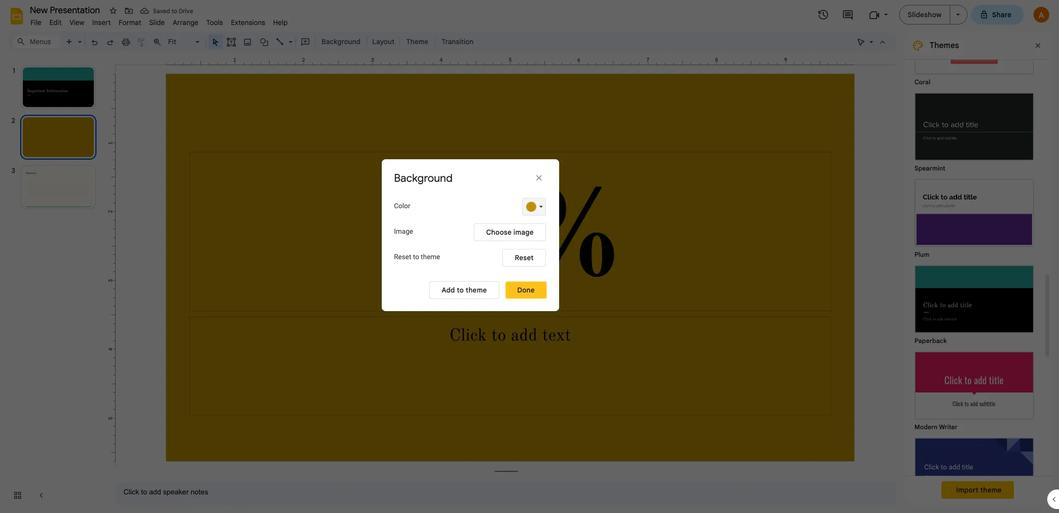 Task type: describe. For each thing, give the bounding box(es) containing it.
saved to drive button
[[138, 4, 196, 18]]

reset to theme
[[394, 253, 440, 261]]

done button
[[506, 281, 547, 299]]

menu bar inside menu bar banner
[[26, 13, 292, 29]]

background inside "button"
[[322, 37, 361, 46]]

Geometric radio
[[910, 433, 1040, 514]]

choose image button
[[474, 224, 546, 241]]

background dialog
[[382, 159, 560, 311]]

import
[[957, 486, 979, 495]]

Rename text field
[[26, 4, 105, 16]]

themes section
[[905, 1, 1052, 514]]

share. private to only me. image
[[980, 10, 989, 19]]

reset for reset to theme
[[394, 253, 412, 261]]

image
[[514, 228, 534, 237]]

theme
[[407, 37, 429, 46]]

reset for reset
[[515, 254, 534, 263]]

add
[[442, 286, 455, 295]]

saved to drive
[[153, 7, 193, 14]]

reset button
[[503, 249, 546, 267]]

menu bar banner
[[0, 0, 1060, 514]]

import theme button
[[942, 482, 1015, 499]]

Star checkbox
[[106, 4, 120, 18]]

background heading
[[394, 171, 492, 185]]

modern
[[915, 423, 938, 432]]

to for add
[[457, 286, 464, 295]]

Plum radio
[[910, 174, 1040, 260]]

background button
[[317, 34, 365, 49]]

image
[[394, 227, 413, 235]]

theme inside button
[[981, 486, 1003, 495]]

navigation inside the background application
[[0, 55, 108, 514]]

choose image
[[487, 228, 534, 237]]

Modern Writer radio
[[910, 347, 1040, 433]]

Paperback radio
[[910, 260, 1040, 347]]



Task type: locate. For each thing, give the bounding box(es) containing it.
coral
[[915, 78, 931, 86]]

1 vertical spatial background
[[394, 171, 453, 185]]

1 horizontal spatial to
[[413, 253, 419, 261]]

theme for add to theme
[[466, 286, 487, 295]]

add to theme button
[[430, 281, 500, 299]]

theme inside button
[[466, 286, 487, 295]]

2 vertical spatial theme
[[981, 486, 1003, 495]]

1 vertical spatial theme
[[466, 286, 487, 295]]

2 horizontal spatial theme
[[981, 486, 1003, 495]]

0 vertical spatial theme
[[421, 253, 440, 261]]

1 horizontal spatial reset
[[515, 254, 534, 263]]

to
[[172, 7, 177, 14], [413, 253, 419, 261], [457, 286, 464, 295]]

theme for reset to theme
[[421, 253, 440, 261]]

main toolbar
[[61, 34, 479, 49]]

reset
[[394, 253, 412, 261], [515, 254, 534, 263]]

theme right add
[[466, 286, 487, 295]]

paperback
[[915, 337, 948, 345]]

done
[[518, 286, 535, 295]]

to inside menu bar banner
[[172, 7, 177, 14]]

0 horizontal spatial to
[[172, 7, 177, 14]]

Spearmint radio
[[910, 88, 1040, 174]]

1 vertical spatial to
[[413, 253, 419, 261]]

saved
[[153, 7, 170, 14]]

background application
[[0, 0, 1060, 514]]

modern writer
[[915, 423, 958, 432]]

menu bar
[[26, 13, 292, 29]]

geometric image
[[916, 439, 1034, 505]]

0 vertical spatial background
[[322, 37, 361, 46]]

choose
[[487, 228, 512, 237]]

theme button
[[402, 34, 433, 49]]

to right add
[[457, 286, 464, 295]]

themes
[[930, 41, 960, 51]]

color
[[394, 202, 411, 210]]

plum
[[915, 251, 930, 259]]

1 horizontal spatial background
[[394, 171, 453, 185]]

2 vertical spatial to
[[457, 286, 464, 295]]

reset inside "button"
[[515, 254, 534, 263]]

spearmint
[[915, 164, 946, 173]]

1 horizontal spatial theme
[[466, 286, 487, 295]]

to down image
[[413, 253, 419, 261]]

drive
[[179, 7, 193, 14]]

mode and view toolbar
[[854, 32, 891, 52]]

0 horizontal spatial background
[[322, 37, 361, 46]]

to left drive
[[172, 7, 177, 14]]

to for reset
[[413, 253, 419, 261]]

add to theme
[[442, 286, 487, 295]]

0 horizontal spatial theme
[[421, 253, 440, 261]]

2 horizontal spatial to
[[457, 286, 464, 295]]

0 horizontal spatial reset
[[394, 253, 412, 261]]

background inside heading
[[394, 171, 453, 185]]

import theme
[[957, 486, 1003, 495]]

background
[[322, 37, 361, 46], [394, 171, 453, 185]]

to for saved
[[172, 7, 177, 14]]

theme up 'add to theme' button
[[421, 253, 440, 261]]

transition
[[442, 37, 474, 46]]

Coral radio
[[910, 1, 1040, 88]]

theme right import
[[981, 486, 1003, 495]]

0 vertical spatial to
[[172, 7, 177, 14]]

writer
[[940, 423, 958, 432]]

theme
[[421, 253, 440, 261], [466, 286, 487, 295], [981, 486, 1003, 495]]

Menus field
[[12, 35, 61, 49]]

navigation
[[0, 55, 108, 514]]

transition button
[[438, 34, 478, 49]]



Task type: vqa. For each thing, say whether or not it's contained in the screenshot.
the rightmost theme
yes



